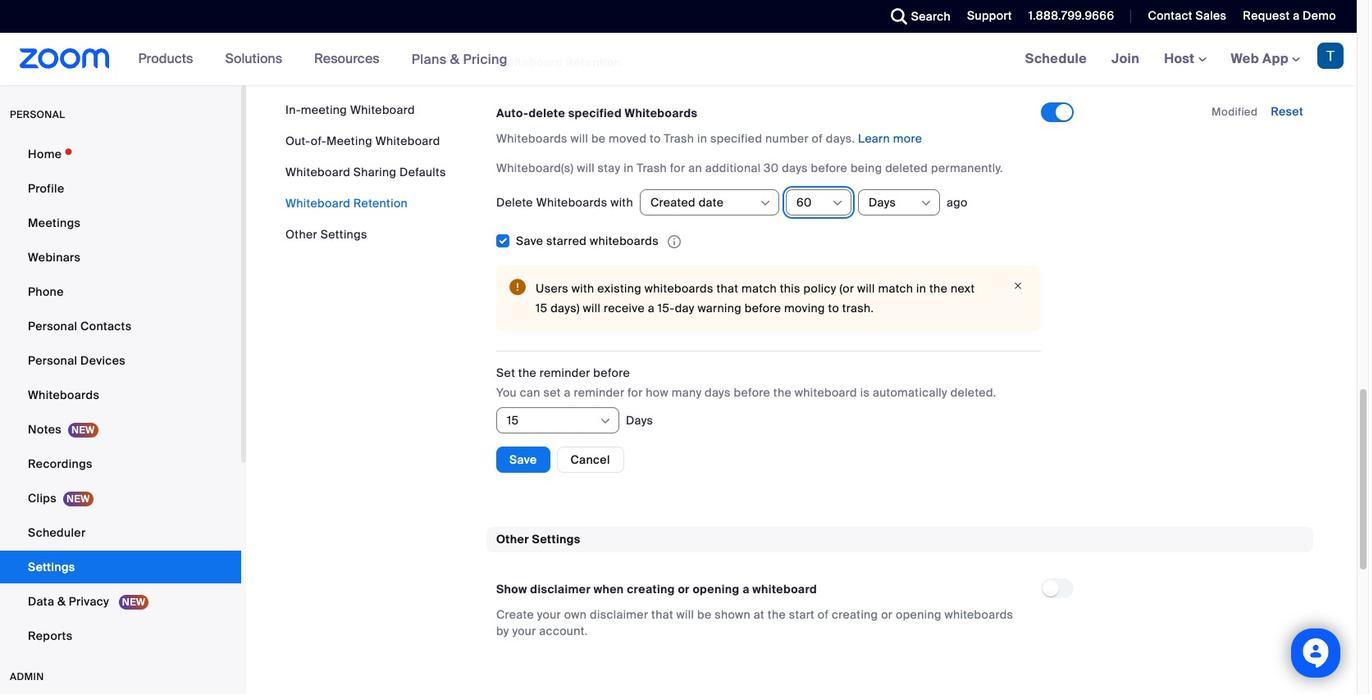 Task type: describe. For each thing, give the bounding box(es) containing it.
that for will
[[651, 608, 673, 623]]

a inside the set the reminder before you can set a reminder for how many days before the whiteboard is automatically deleted.
[[564, 385, 571, 400]]

before down days.
[[811, 160, 848, 175]]

delete
[[496, 195, 533, 210]]

to inside "users with existing whiteboards that match this policy (or will match in the next 15 days) will receive a 15-day warning before moving to trash."
[[828, 301, 839, 316]]

plans & pricing
[[412, 50, 508, 68]]

many
[[672, 385, 702, 400]]

whiteboard(s)
[[496, 160, 574, 175]]

being
[[851, 160, 882, 175]]

before right many
[[734, 385, 771, 400]]

60
[[797, 195, 812, 210]]

meeting
[[301, 103, 347, 117]]

learn more link
[[858, 131, 922, 146]]

will down auto-delete specified whiteboards
[[571, 131, 588, 146]]

settings link
[[0, 551, 241, 584]]

creating inside create your own disclaimer that will be shown at the start of creating or opening whiteboards by your account.
[[832, 608, 878, 623]]

save for save starred whiteboards
[[516, 233, 543, 248]]

schedule link
[[1013, 33, 1099, 85]]

in inside "users with existing whiteboards that match this policy (or will match in the next 15 days) will receive a 15-day warning before moving to trash."
[[916, 281, 927, 296]]

deleted.
[[951, 385, 997, 400]]

whiteboard retention link
[[286, 196, 408, 211]]

account.
[[539, 625, 588, 639]]

the inside create your own disclaimer that will be shown at the start of creating or opening whiteboards by your account.
[[768, 608, 786, 623]]

resources button
[[314, 33, 387, 85]]

15 inside "users with existing whiteboards that match this policy (or will match in the next 15 days) will receive a 15-day warning before moving to trash."
[[536, 301, 548, 316]]

modified
[[1212, 105, 1258, 119]]

home link
[[0, 138, 241, 171]]

reports
[[28, 629, 73, 644]]

be inside create your own disclaimer that will be shown at the start of creating or opening whiteboards by your account.
[[697, 608, 712, 623]]

solutions
[[225, 50, 282, 67]]

before down receive
[[593, 366, 630, 381]]

phone
[[28, 285, 64, 299]]

whiteboard inside the set the reminder before you can set a reminder for how many days before the whiteboard is automatically deleted.
[[795, 385, 857, 400]]

disclaimer inside create your own disclaimer that will be shown at the start of creating or opening whiteboards by your account.
[[590, 608, 648, 623]]

a left the demo
[[1293, 8, 1300, 23]]

personal for personal contacts
[[28, 319, 77, 334]]

0 horizontal spatial creating
[[627, 583, 675, 597]]

2 horizontal spatial settings
[[532, 532, 581, 547]]

start
[[789, 608, 815, 623]]

2 match from the left
[[878, 281, 913, 296]]

clips link
[[0, 482, 241, 515]]

cancel button
[[557, 447, 624, 473]]

search button
[[878, 0, 955, 33]]

privacy
[[69, 595, 109, 610]]

of inside whiteboard retention element
[[812, 131, 823, 146]]

0 vertical spatial disclaimer
[[530, 583, 591, 597]]

search
[[911, 9, 951, 24]]

delete
[[529, 105, 565, 120]]

own
[[564, 608, 587, 623]]

whiteboards up starred
[[536, 195, 607, 210]]

automatically
[[873, 385, 948, 400]]

15 button
[[507, 408, 598, 433]]

deleted
[[885, 160, 928, 175]]

whiteboards inside "users with existing whiteboards that match this policy (or will match in the next 15 days) will receive a 15-day warning before moving to trash."
[[645, 281, 714, 296]]

a inside "users with existing whiteboards that match this policy (or will match in the next 15 days) will receive a 15-day warning before moving to trash."
[[648, 301, 655, 316]]

60 button
[[797, 190, 846, 215]]

whiteboard retention element
[[487, 50, 1314, 501]]

admin
[[10, 671, 44, 684]]

reset
[[1271, 104, 1304, 119]]

personal devices link
[[0, 345, 241, 377]]

profile
[[28, 181, 64, 196]]

by
[[496, 625, 509, 639]]

0 vertical spatial with
[[611, 195, 633, 210]]

in-meeting whiteboard link
[[286, 103, 415, 117]]

days inside the set the reminder before you can set a reminder for how many days before the whiteboard is automatically deleted.
[[705, 385, 731, 400]]

personal contacts
[[28, 319, 132, 334]]

1 vertical spatial reminder
[[574, 385, 625, 400]]

meetings link
[[0, 207, 241, 240]]

set
[[543, 385, 561, 400]]

will right "days)"
[[583, 301, 601, 316]]

cancel
[[571, 453, 610, 467]]

notes
[[28, 423, 62, 437]]

meetings
[[28, 216, 81, 231]]

with inside "users with existing whiteboards that match this policy (or will match in the next 15 days) will receive a 15-day warning before moving to trash."
[[572, 281, 595, 296]]

other settings inside menu bar
[[286, 227, 367, 242]]

permanently.
[[931, 160, 1003, 175]]

show options image for created date
[[759, 197, 772, 210]]

stay
[[598, 160, 621, 175]]

zoom logo image
[[20, 48, 110, 69]]

notes link
[[0, 414, 241, 446]]

data & privacy
[[28, 595, 112, 610]]

you
[[496, 385, 517, 400]]

phone link
[[0, 276, 241, 308]]

receive
[[604, 301, 645, 316]]

whiteboard(s) will stay in trash for an additional 30 days before being deleted permanently.
[[496, 160, 1003, 175]]

created date button
[[651, 190, 758, 215]]

other settings link
[[286, 227, 367, 242]]

join
[[1112, 50, 1140, 67]]

& for privacy
[[57, 595, 66, 610]]

number
[[766, 131, 809, 146]]

opening inside create your own disclaimer that will be shown at the start of creating or opening whiteboards by your account.
[[896, 608, 942, 623]]

will right (or
[[857, 281, 875, 296]]

profile picture image
[[1318, 43, 1344, 69]]

products button
[[138, 33, 201, 85]]

1 match from the left
[[742, 281, 777, 296]]

defaults
[[400, 165, 446, 180]]

moving
[[784, 301, 825, 316]]

0 vertical spatial to
[[650, 131, 661, 146]]

show options image for 15
[[599, 415, 612, 428]]

personal devices
[[28, 354, 126, 368]]

whiteboard sharing defaults
[[286, 165, 446, 180]]

whiteboard up the defaults
[[376, 134, 440, 149]]

reports link
[[0, 620, 241, 653]]

meeting
[[326, 134, 372, 149]]

users
[[536, 281, 569, 296]]

an
[[689, 160, 702, 175]]

request
[[1243, 8, 1290, 23]]

or inside create your own disclaimer that will be shown at the start of creating or opening whiteboards by your account.
[[881, 608, 893, 623]]

sharing
[[353, 165, 397, 180]]

existing
[[598, 281, 642, 296]]

data
[[28, 595, 54, 610]]

0 vertical spatial other
[[286, 227, 317, 242]]

a inside other settings element
[[743, 583, 750, 597]]

whiteboards down delete
[[496, 131, 568, 146]]

whiteboard up out-of-meeting whiteboard link
[[350, 103, 415, 117]]

product information navigation
[[126, 33, 520, 86]]

ago
[[947, 195, 968, 210]]

that for match
[[717, 281, 739, 296]]

0 vertical spatial your
[[537, 608, 561, 623]]

pricing
[[463, 50, 508, 68]]

days.
[[826, 131, 855, 146]]

request a demo
[[1243, 8, 1337, 23]]

host button
[[1164, 50, 1207, 67]]

join link
[[1099, 33, 1152, 85]]

whiteboard up other settings link
[[286, 196, 350, 211]]



Task type: locate. For each thing, give the bounding box(es) containing it.
whiteboards
[[590, 233, 659, 248], [645, 281, 714, 296], [945, 608, 1014, 623]]

1 horizontal spatial your
[[537, 608, 561, 623]]

1 vertical spatial trash
[[637, 160, 667, 175]]

days down the being
[[869, 195, 896, 210]]

that inside create your own disclaimer that will be shown at the start of creating or opening whiteboards by your account.
[[651, 608, 673, 623]]

save starred whiteboards application
[[516, 233, 687, 249]]

1 vertical spatial in
[[624, 160, 634, 175]]

& inside personal menu menu
[[57, 595, 66, 610]]

settings up own
[[532, 532, 581, 547]]

other settings up show
[[496, 532, 581, 547]]

other settings element
[[487, 527, 1314, 660]]

in
[[697, 131, 707, 146], [624, 160, 634, 175], [916, 281, 927, 296]]

1 vertical spatial days
[[626, 413, 653, 428]]

1 horizontal spatial settings
[[321, 227, 367, 242]]

resources
[[314, 50, 380, 67]]

0 horizontal spatial &
[[57, 595, 66, 610]]

retention up auto-delete specified whiteboards
[[566, 55, 622, 70]]

save down 15 popup button
[[510, 453, 537, 467]]

be inside whiteboard retention element
[[591, 131, 606, 146]]

recordings
[[28, 457, 93, 472]]

be down auto-delete specified whiteboards
[[591, 131, 606, 146]]

0 vertical spatial days
[[869, 195, 896, 210]]

days down how
[[626, 413, 653, 428]]

15 down users
[[536, 301, 548, 316]]

1 vertical spatial specified
[[711, 131, 762, 146]]

settings down "whiteboard retention" link
[[321, 227, 367, 242]]

personal down phone
[[28, 319, 77, 334]]

settings inside menu bar
[[321, 227, 367, 242]]

that inside "users with existing whiteboards that match this policy (or will match in the next 15 days) will receive a 15-day warning before moving to trash."
[[717, 281, 739, 296]]

moved
[[609, 131, 647, 146]]

auto-delete specified whiteboards
[[496, 105, 698, 120]]

save inside button
[[510, 453, 537, 467]]

date
[[699, 195, 724, 210]]

0 vertical spatial save
[[516, 233, 543, 248]]

match
[[742, 281, 777, 296], [878, 281, 913, 296]]

1 vertical spatial other settings
[[496, 532, 581, 547]]

1 horizontal spatial creating
[[832, 608, 878, 623]]

& for pricing
[[450, 50, 460, 68]]

will down show disclaimer when creating or opening a whiteboard
[[677, 608, 694, 623]]

15 inside popup button
[[507, 413, 519, 428]]

web app
[[1231, 50, 1289, 67]]

when
[[594, 583, 624, 597]]

products
[[138, 50, 193, 67]]

devices
[[80, 354, 126, 368]]

reset button
[[1271, 104, 1304, 119]]

with up "days)"
[[572, 281, 595, 296]]

& inside product information navigation
[[450, 50, 460, 68]]

will left stay
[[577, 160, 595, 175]]

a up shown
[[743, 583, 750, 597]]

personal for personal devices
[[28, 354, 77, 368]]

policy
[[804, 281, 837, 296]]

whiteboards up moved
[[625, 105, 698, 120]]

0 vertical spatial of
[[812, 131, 823, 146]]

days right many
[[705, 385, 731, 400]]

1 vertical spatial settings
[[532, 532, 581, 547]]

disclaimer
[[530, 583, 591, 597], [590, 608, 648, 623]]

with
[[611, 195, 633, 210], [572, 281, 595, 296]]

whiteboard inside other settings element
[[753, 583, 817, 597]]

menu bar
[[286, 102, 446, 243]]

2 vertical spatial whiteboards
[[945, 608, 1014, 623]]

settings down scheduler
[[28, 560, 75, 575]]

reminder right set
[[574, 385, 625, 400]]

0 horizontal spatial match
[[742, 281, 777, 296]]

1 vertical spatial save
[[510, 453, 537, 467]]

home
[[28, 147, 62, 162]]

0 horizontal spatial specified
[[568, 105, 622, 120]]

match right (or
[[878, 281, 913, 296]]

days)
[[551, 301, 580, 316]]

0 horizontal spatial settings
[[28, 560, 75, 575]]

2 horizontal spatial in
[[916, 281, 927, 296]]

1 horizontal spatial to
[[828, 301, 839, 316]]

0 vertical spatial whiteboards
[[590, 233, 659, 248]]

save button
[[496, 447, 550, 473]]

0 vertical spatial settings
[[321, 227, 367, 242]]

personal down personal contacts
[[28, 354, 77, 368]]

menu bar containing in-meeting whiteboard
[[286, 102, 446, 243]]

0 vertical spatial creating
[[627, 583, 675, 597]]

show disclaimer when creating or opening a whiteboard
[[496, 583, 817, 597]]

creating
[[627, 583, 675, 597], [832, 608, 878, 623]]

0 horizontal spatial be
[[591, 131, 606, 146]]

show options image
[[831, 197, 844, 210]]

show options image down 30
[[759, 197, 772, 210]]

personal contacts link
[[0, 310, 241, 343]]

1 vertical spatial days
[[705, 385, 731, 400]]

with down stay
[[611, 195, 633, 210]]

show options image for days
[[920, 197, 933, 210]]

your up account. at the left
[[537, 608, 561, 623]]

show options image
[[759, 197, 772, 210], [920, 197, 933, 210], [599, 415, 612, 428]]

close image
[[1008, 279, 1028, 294]]

before down this
[[745, 301, 781, 316]]

solutions button
[[225, 33, 290, 85]]

save inside application
[[516, 233, 543, 248]]

app
[[1263, 50, 1289, 67]]

disclaimer down when
[[590, 608, 648, 623]]

other down "whiteboard retention" link
[[286, 227, 317, 242]]

create your own disclaimer that will be shown at the start of creating or opening whiteboards by your account.
[[496, 608, 1014, 639]]

other up show
[[496, 532, 529, 547]]

to right moved
[[650, 131, 661, 146]]

that up warning
[[717, 281, 739, 296]]

1 horizontal spatial other settings
[[496, 532, 581, 547]]

0 vertical spatial specified
[[568, 105, 622, 120]]

in up an
[[697, 131, 707, 146]]

days
[[782, 160, 808, 175], [705, 385, 731, 400]]

whiteboard up auto-
[[496, 55, 563, 70]]

your down create
[[512, 625, 536, 639]]

0 horizontal spatial opening
[[693, 583, 740, 597]]

1 vertical spatial with
[[572, 281, 595, 296]]

scheduler
[[28, 526, 86, 541]]

1 vertical spatial opening
[[896, 608, 942, 623]]

& right data
[[57, 595, 66, 610]]

create
[[496, 608, 534, 623]]

0 horizontal spatial show options image
[[599, 415, 612, 428]]

set the reminder before you can set a reminder for how many days before the whiteboard is automatically deleted.
[[496, 366, 997, 400]]

creating right when
[[627, 583, 675, 597]]

banner containing products
[[0, 33, 1357, 86]]

to down policy
[[828, 301, 839, 316]]

1 vertical spatial &
[[57, 595, 66, 610]]

1.888.799.9666
[[1029, 8, 1115, 23]]

out-of-meeting whiteboard link
[[286, 134, 440, 149]]

sales
[[1196, 8, 1227, 23]]

0 horizontal spatial retention
[[353, 196, 408, 211]]

1 horizontal spatial other
[[496, 532, 529, 547]]

1 vertical spatial retention
[[353, 196, 408, 211]]

whiteboard left is on the bottom right of page
[[795, 385, 857, 400]]

0 vertical spatial &
[[450, 50, 460, 68]]

0 vertical spatial be
[[591, 131, 606, 146]]

1 horizontal spatial days
[[782, 160, 808, 175]]

your
[[537, 608, 561, 623], [512, 625, 536, 639]]

personal
[[10, 108, 65, 121]]

0 horizontal spatial in
[[624, 160, 634, 175]]

0 vertical spatial or
[[678, 583, 690, 597]]

1 vertical spatial that
[[651, 608, 673, 623]]

before inside "users with existing whiteboards that match this policy (or will match in the next 15 days) will receive a 15-day warning before moving to trash."
[[745, 301, 781, 316]]

2 personal from the top
[[28, 354, 77, 368]]

for left an
[[670, 160, 685, 175]]

warning
[[698, 301, 742, 316]]

1 vertical spatial whiteboards
[[645, 281, 714, 296]]

1 vertical spatial to
[[828, 301, 839, 316]]

0 vertical spatial other settings
[[286, 227, 367, 242]]

1 personal from the top
[[28, 319, 77, 334]]

for inside the set the reminder before you can set a reminder for how many days before the whiteboard is automatically deleted.
[[628, 385, 643, 400]]

0 vertical spatial for
[[670, 160, 685, 175]]

show
[[496, 583, 527, 597]]

next
[[951, 281, 975, 296]]

retention down sharing
[[353, 196, 408, 211]]

clips
[[28, 491, 57, 506]]

out-
[[286, 134, 311, 149]]

(or
[[840, 281, 854, 296]]

& right plans
[[450, 50, 460, 68]]

whiteboards down personal devices
[[28, 388, 99, 403]]

2 horizontal spatial show options image
[[920, 197, 933, 210]]

can
[[520, 385, 540, 400]]

recordings link
[[0, 448, 241, 481]]

whiteboards inside application
[[590, 233, 659, 248]]

days inside popup button
[[869, 195, 896, 210]]

1 vertical spatial your
[[512, 625, 536, 639]]

for left how
[[628, 385, 643, 400]]

1 horizontal spatial opening
[[896, 608, 942, 623]]

1 vertical spatial be
[[697, 608, 712, 623]]

request a demo link
[[1231, 0, 1357, 33], [1243, 8, 1337, 23]]

show options image up cancel
[[599, 415, 612, 428]]

webinars
[[28, 250, 81, 265]]

reminder up set
[[540, 366, 590, 381]]

match left this
[[742, 281, 777, 296]]

whiteboard retention up delete
[[496, 55, 622, 70]]

created date
[[651, 195, 724, 210]]

0 horizontal spatial days
[[626, 413, 653, 428]]

trash down moved
[[637, 160, 667, 175]]

1 vertical spatial other
[[496, 532, 529, 547]]

whiteboards inside personal menu menu
[[28, 388, 99, 403]]

shown
[[715, 608, 751, 623]]

1 horizontal spatial retention
[[566, 55, 622, 70]]

or
[[678, 583, 690, 597], [881, 608, 893, 623]]

other
[[286, 227, 317, 242], [496, 532, 529, 547]]

1 vertical spatial of
[[818, 608, 829, 623]]

be left shown
[[697, 608, 712, 623]]

0 horizontal spatial whiteboard retention
[[286, 196, 408, 211]]

in-
[[286, 103, 301, 117]]

a
[[1293, 8, 1300, 23], [648, 301, 655, 316], [564, 385, 571, 400], [743, 583, 750, 597]]

disclaimer up own
[[530, 583, 591, 597]]

the
[[930, 281, 948, 296], [518, 366, 537, 381], [774, 385, 792, 400], [768, 608, 786, 623]]

1 horizontal spatial or
[[881, 608, 893, 623]]

contact sales
[[1148, 8, 1227, 23]]

save left starred
[[516, 233, 543, 248]]

starred
[[547, 233, 587, 248]]

0 vertical spatial reminder
[[540, 366, 590, 381]]

1 horizontal spatial days
[[869, 195, 896, 210]]

2 vertical spatial settings
[[28, 560, 75, 575]]

1 vertical spatial 15
[[507, 413, 519, 428]]

days
[[869, 195, 896, 210], [626, 413, 653, 428]]

0 horizontal spatial to
[[650, 131, 661, 146]]

1 horizontal spatial that
[[717, 281, 739, 296]]

1 vertical spatial creating
[[832, 608, 878, 623]]

0 horizontal spatial 15
[[507, 413, 519, 428]]

0 horizontal spatial other settings
[[286, 227, 367, 242]]

of inside create your own disclaimer that will be shown at the start of creating or opening whiteboards by your account.
[[818, 608, 829, 623]]

days right 30
[[782, 160, 808, 175]]

whiteboard retention down whiteboard sharing defaults
[[286, 196, 408, 211]]

contact
[[1148, 8, 1193, 23]]

1 vertical spatial for
[[628, 385, 643, 400]]

whiteboards link
[[0, 379, 241, 412]]

1 horizontal spatial specified
[[711, 131, 762, 146]]

in right stay
[[624, 160, 634, 175]]

0 horizontal spatial or
[[678, 583, 690, 597]]

trash up an
[[664, 131, 694, 146]]

15 down you
[[507, 413, 519, 428]]

0 vertical spatial in
[[697, 131, 707, 146]]

whiteboard up the "start"
[[753, 583, 817, 597]]

trash
[[664, 131, 694, 146], [637, 160, 667, 175]]

whiteboard
[[496, 55, 563, 70], [350, 103, 415, 117], [376, 134, 440, 149], [286, 165, 350, 180], [286, 196, 350, 211]]

that
[[717, 281, 739, 296], [651, 608, 673, 623]]

0 horizontal spatial that
[[651, 608, 673, 623]]

specified up moved
[[568, 105, 622, 120]]

1 vertical spatial or
[[881, 608, 893, 623]]

0 vertical spatial that
[[717, 281, 739, 296]]

a right set
[[564, 385, 571, 400]]

1 vertical spatial whiteboard
[[753, 583, 817, 597]]

0 vertical spatial whiteboard
[[795, 385, 857, 400]]

1 horizontal spatial be
[[697, 608, 712, 623]]

show options image left ago
[[920, 197, 933, 210]]

plans
[[412, 50, 447, 68]]

1 horizontal spatial show options image
[[759, 197, 772, 210]]

0 vertical spatial 15
[[536, 301, 548, 316]]

0 horizontal spatial for
[[628, 385, 643, 400]]

of-
[[311, 134, 326, 149]]

in left the next
[[916, 281, 927, 296]]

a left 15-
[[648, 301, 655, 316]]

users with existing whiteboards that match this policy (or will match in the next 15 days) will receive a 15-day warning before moving to trash. alert
[[496, 266, 1041, 331]]

profile link
[[0, 172, 241, 205]]

settings inside personal menu menu
[[28, 560, 75, 575]]

banner
[[0, 33, 1357, 86]]

other settings down "whiteboard retention" link
[[286, 227, 367, 242]]

will inside create your own disclaimer that will be shown at the start of creating or opening whiteboards by your account.
[[677, 608, 694, 623]]

1 horizontal spatial match
[[878, 281, 913, 296]]

in-meeting whiteboard
[[286, 103, 415, 117]]

save for save
[[510, 453, 537, 467]]

days button
[[869, 190, 919, 215]]

1 horizontal spatial 15
[[536, 301, 548, 316]]

whiteboards inside create your own disclaimer that will be shown at the start of creating or opening whiteboards by your account.
[[945, 608, 1014, 623]]

save
[[516, 233, 543, 248], [510, 453, 537, 467]]

1 horizontal spatial for
[[670, 160, 685, 175]]

at
[[754, 608, 765, 623]]

web app button
[[1231, 50, 1300, 67]]

0 vertical spatial whiteboard retention
[[496, 55, 622, 70]]

support link
[[955, 0, 1016, 33], [967, 8, 1012, 23]]

15
[[536, 301, 548, 316], [507, 413, 519, 428]]

personal menu menu
[[0, 138, 241, 655]]

warning image
[[510, 279, 526, 295]]

0 horizontal spatial your
[[512, 625, 536, 639]]

1 vertical spatial disclaimer
[[590, 608, 648, 623]]

that down show disclaimer when creating or opening a whiteboard
[[651, 608, 673, 623]]

0 horizontal spatial days
[[705, 385, 731, 400]]

2 vertical spatial in
[[916, 281, 927, 296]]

host
[[1164, 50, 1198, 67]]

specified up additional
[[711, 131, 762, 146]]

0 horizontal spatial with
[[572, 281, 595, 296]]

of left days.
[[812, 131, 823, 146]]

whiteboards
[[625, 105, 698, 120], [496, 131, 568, 146], [536, 195, 607, 210], [28, 388, 99, 403]]

whiteboard down of-
[[286, 165, 350, 180]]

the inside "users with existing whiteboards that match this policy (or will match in the next 15 days) will receive a 15-day warning before moving to trash."
[[930, 281, 948, 296]]

1 horizontal spatial whiteboard retention
[[496, 55, 622, 70]]

0 vertical spatial personal
[[28, 319, 77, 334]]

is
[[860, 385, 870, 400]]

creating right the "start"
[[832, 608, 878, 623]]

this
[[780, 281, 801, 296]]

meetings navigation
[[1013, 33, 1357, 86]]

0 vertical spatial opening
[[693, 583, 740, 597]]

of right the "start"
[[818, 608, 829, 623]]

0 vertical spatial trash
[[664, 131, 694, 146]]

15-
[[658, 301, 675, 316]]

specified
[[568, 105, 622, 120], [711, 131, 762, 146]]

1 horizontal spatial &
[[450, 50, 460, 68]]

0 vertical spatial days
[[782, 160, 808, 175]]

of
[[812, 131, 823, 146], [818, 608, 829, 623]]

0 horizontal spatial other
[[286, 227, 317, 242]]



Task type: vqa. For each thing, say whether or not it's contained in the screenshot.
BEFORE inside the Users with existing whiteboards that match this policy (or will match in the next 15 days) will receive a 15-day warning before moving to trash.
yes



